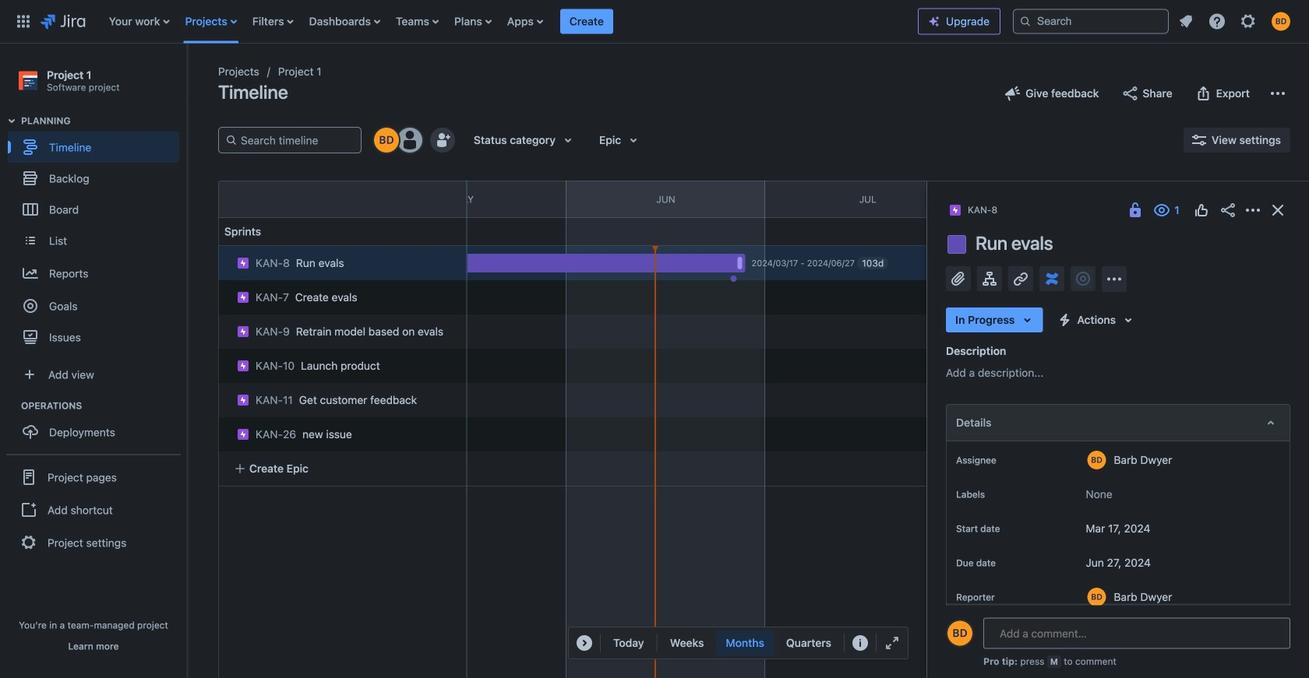 Task type: vqa. For each thing, say whether or not it's contained in the screenshot.
View settings icon
no



Task type: describe. For each thing, give the bounding box(es) containing it.
add a child issue image
[[981, 270, 999, 288]]

close image
[[1269, 201, 1288, 220]]

sidebar element
[[0, 44, 187, 679]]

timeline view to show as group
[[661, 631, 841, 656]]

help image
[[1208, 12, 1227, 31]]

1 epic image from the top
[[237, 257, 249, 270]]

Add a comment… field
[[984, 619, 1291, 650]]

group for operations image
[[8, 400, 186, 453]]

0 horizontal spatial list
[[101, 0, 918, 43]]

heading for operations image
[[21, 400, 186, 413]]

2 epic image from the top
[[237, 292, 249, 304]]

group for planning icon
[[8, 115, 186, 358]]

heading for planning icon
[[21, 115, 186, 127]]

2 column header from the left
[[971, 182, 1176, 217]]

notifications image
[[1177, 12, 1196, 31]]

planning image
[[2, 112, 21, 130]]

primary element
[[9, 0, 918, 43]]

timeline grid
[[63, 181, 1310, 679]]

2 epic image from the top
[[237, 360, 249, 373]]

project overview element
[[946, 633, 1291, 670]]

settings image
[[1239, 12, 1258, 31]]

2 vertical spatial group
[[6, 455, 181, 565]]

3 epic image from the top
[[237, 394, 249, 407]]

appswitcher icon image
[[14, 12, 33, 31]]

search image
[[1020, 15, 1032, 28]]

export icon image
[[1195, 84, 1213, 103]]



Task type: locate. For each thing, give the bounding box(es) containing it.
list item
[[560, 0, 613, 43]]

list
[[101, 0, 918, 43], [1172, 7, 1300, 35]]

column header
[[163, 182, 361, 217], [971, 182, 1176, 217]]

add people image
[[433, 131, 452, 150]]

3 epic image from the top
[[237, 429, 249, 441]]

row header inside timeline grid
[[218, 181, 468, 218]]

goal image
[[23, 299, 37, 314]]

1 vertical spatial heading
[[21, 400, 186, 413]]

sidebar navigation image
[[170, 62, 204, 94]]

0 vertical spatial heading
[[21, 115, 186, 127]]

your profile and settings image
[[1272, 12, 1291, 31]]

Search timeline text field
[[238, 128, 355, 153]]

1 horizontal spatial list
[[1172, 7, 1300, 35]]

heading
[[21, 115, 186, 127], [21, 400, 186, 413]]

1 column header from the left
[[163, 182, 361, 217]]

enter full screen image
[[883, 635, 902, 653]]

details element
[[946, 405, 1291, 442]]

epic image
[[237, 257, 249, 270], [237, 292, 249, 304], [237, 394, 249, 407]]

group
[[8, 115, 186, 358], [8, 400, 186, 453], [6, 455, 181, 565]]

epic image
[[237, 326, 249, 338], [237, 360, 249, 373], [237, 429, 249, 441]]

0 horizontal spatial column header
[[163, 182, 361, 217]]

1 horizontal spatial column header
[[971, 182, 1176, 217]]

0 vertical spatial epic image
[[237, 257, 249, 270]]

link goals image
[[1074, 270, 1093, 288]]

row header
[[218, 181, 468, 218]]

0 vertical spatial epic image
[[237, 326, 249, 338]]

0 vertical spatial group
[[8, 115, 186, 358]]

2 vertical spatial epic image
[[237, 394, 249, 407]]

operations image
[[2, 397, 21, 416]]

1 heading from the top
[[21, 115, 186, 127]]

1 vertical spatial epic image
[[237, 292, 249, 304]]

legend image
[[851, 635, 870, 653]]

attach image
[[949, 270, 968, 288]]

1 epic image from the top
[[237, 326, 249, 338]]

jira image
[[41, 12, 86, 31], [41, 12, 86, 31]]

2 vertical spatial epic image
[[237, 429, 249, 441]]

Search field
[[1013, 9, 1169, 34]]

None search field
[[1013, 9, 1169, 34]]

cell
[[218, 246, 468, 281], [212, 276, 469, 315], [212, 310, 469, 349], [212, 345, 469, 384], [212, 379, 469, 418], [212, 413, 469, 452]]

2 heading from the top
[[21, 400, 186, 413]]

1 vertical spatial group
[[8, 400, 186, 453]]

1 vertical spatial epic image
[[237, 360, 249, 373]]

banner
[[0, 0, 1310, 44]]



